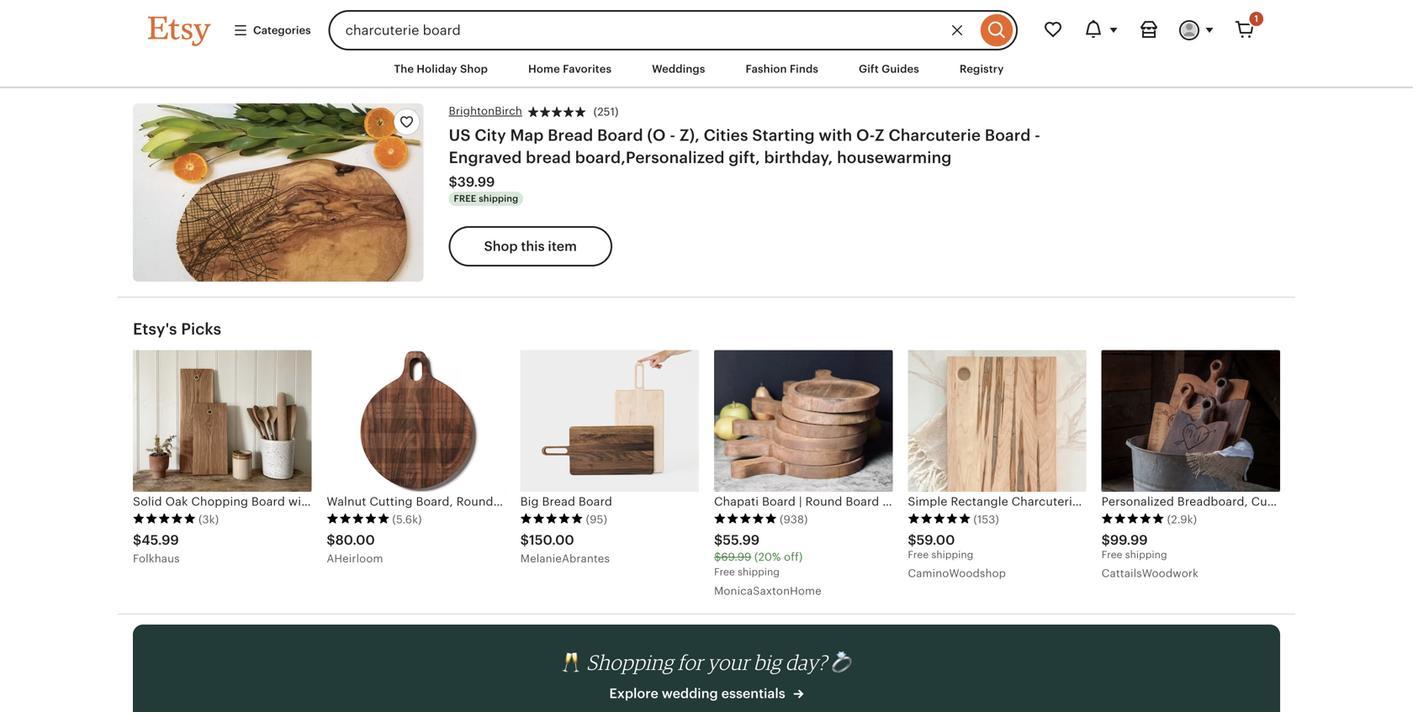 Task type: describe. For each thing, give the bounding box(es) containing it.
categories button
[[220, 15, 324, 46]]

solid oak chopping board with brass inlay | oak cheese board | oak serving board | oak charcuterie board | handcrafted | folkhaus image
[[133, 350, 312, 492]]

5 out of 5 stars image for 45.99
[[133, 513, 196, 525]]

us city map bread board (o - z), cities starting with o-z charcuterie board - engraved bread board,personalized gift, birthday, housewarming link
[[449, 126, 1041, 167]]

gift guides link
[[846, 54, 932, 84]]

1
[[1255, 13, 1258, 24]]

bread
[[526, 148, 571, 167]]

folkhaus
[[133, 552, 180, 565]]

aheirloom
[[327, 552, 383, 565]]

5 out of 5 stars image for 80.00
[[327, 513, 390, 525]]

80.00
[[335, 533, 375, 548]]

shop this item
[[484, 239, 577, 254]]

big
[[754, 650, 781, 675]]

69.99
[[721, 551, 751, 563]]

45.99
[[142, 533, 179, 548]]

fashion finds link
[[733, 54, 831, 84]]

with
[[819, 126, 852, 144]]

home favorites
[[528, 63, 612, 75]]

5 out of 5 stars image for 150.00
[[520, 513, 584, 525]]

$ for 55.99
[[714, 533, 723, 548]]

us
[[449, 126, 471, 144]]

(95)
[[586, 513, 607, 526]]

large
[[1126, 495, 1158, 509]]

birthday,
[[764, 148, 833, 167]]

cities
[[704, 126, 748, 144]]

guides
[[882, 63, 919, 75]]

explore wedding essentials
[[609, 686, 789, 702]]

$ 55.99 $ 69.99 (20% off) free shipping monicasaxtonhome
[[714, 533, 822, 598]]

$ 99.99 free shipping cattailswoodwork
[[1102, 533, 1199, 580]]

free
[[454, 194, 476, 204]]

explore
[[609, 686, 659, 702]]

personalized breadboard, custom cutting board, walnut carved board, serving board, custom wedding shower gift image
[[1102, 350, 1280, 492]]

city
[[475, 126, 506, 144]]

(5.6k)
[[392, 513, 422, 526]]

etsy's picks
[[133, 320, 221, 338]]

favorites
[[563, 63, 612, 75]]

serving
[[1161, 495, 1206, 509]]

big
[[520, 495, 539, 509]]

free for 59.00
[[908, 549, 929, 560]]

your
[[707, 650, 749, 675]]

brightonbirch
[[449, 105, 522, 118]]

(251)
[[594, 106, 619, 118]]

map
[[510, 126, 544, 144]]

59.00
[[917, 533, 955, 548]]

us city map bread board (o - z), cities starting with o-z charcuterie board - engraved bread board,personalized gift, birthday, housewarming $ 39.99 free shipping
[[449, 126, 1041, 204]]

big bread board image
[[520, 350, 699, 492]]

menu bar containing the holiday shop
[[118, 50, 1295, 88]]

simple rectangle charcuterie board |  large serving board image
[[908, 350, 1087, 492]]

holiday
[[417, 63, 457, 75]]

$ 45.99 folkhaus
[[133, 533, 180, 565]]

caminowoodshop
[[908, 568, 1006, 580]]

shop this item link
[[449, 226, 612, 267]]

shipping inside $ 59.00 free shipping caminowoodshop
[[932, 549, 974, 560]]

99.99
[[1110, 533, 1148, 548]]

bread inside us city map bread board (o - z), cities starting with o-z charcuterie board - engraved bread board,personalized gift, birthday, housewarming $ 39.99 free shipping
[[548, 126, 593, 144]]

walnut cutting board, round cutting board with plaid pattern, kitchen decor, hostess gift, gift for mom, holiday gift image
[[327, 350, 505, 492]]

cattailswoodwork
[[1102, 568, 1199, 580]]

150.00
[[529, 533, 574, 548]]

2 - from the left
[[1035, 126, 1041, 144]]

weddings
[[652, 63, 705, 75]]

|
[[1120, 495, 1123, 509]]

board left |
[[1083, 495, 1116, 509]]

gift
[[859, 63, 879, 75]]

shipping inside "$ 99.99 free shipping cattailswoodwork"
[[1125, 549, 1167, 560]]

board down registry link
[[985, 126, 1031, 144]]

for
[[678, 650, 703, 675]]

(153)
[[974, 513, 999, 526]]

none search field inside categories banner
[[329, 10, 1018, 50]]

melanieabrantes
[[520, 552, 610, 565]]

gift,
[[729, 148, 760, 167]]

registry link
[[947, 54, 1017, 84]]

board down (251)
[[597, 126, 643, 144]]

this
[[521, 239, 545, 254]]

finds
[[790, 63, 818, 75]]

monicasaxtonhome
[[714, 585, 822, 598]]

$ for 45.99
[[133, 533, 142, 548]]

fashion
[[746, 63, 787, 75]]

essentials
[[721, 686, 785, 702]]

chapati board | round board | brown wood riser | bread board image
[[714, 350, 893, 492]]



Task type: locate. For each thing, give the bounding box(es) containing it.
$ inside "$ 99.99 free shipping cattailswoodwork"
[[1102, 533, 1110, 548]]

1 horizontal spatial -
[[1035, 126, 1041, 144]]

55.99
[[723, 533, 760, 548]]

off)
[[784, 551, 803, 563]]

1 vertical spatial bread
[[542, 495, 575, 509]]

$ 150.00 melanieabrantes
[[520, 533, 610, 565]]

shipping
[[479, 194, 518, 204], [932, 549, 974, 560], [1125, 549, 1167, 560], [738, 567, 780, 578]]

engraved
[[449, 148, 522, 167]]

6 5 out of 5 stars image from the left
[[1102, 513, 1165, 525]]

1 5 out of 5 stars image from the left
[[133, 513, 196, 525]]

day?
[[785, 650, 827, 675]]

(938)
[[780, 513, 808, 526]]

item
[[548, 239, 577, 254]]

shipping up cattailswoodwork
[[1125, 549, 1167, 560]]

shop
[[460, 63, 488, 75], [484, 239, 518, 254]]

$ down big
[[520, 533, 529, 548]]

free for 99.99
[[1102, 549, 1123, 560]]

1 horizontal spatial charcuterie
[[1012, 495, 1079, 509]]

simple rectangle charcuterie board |  large serving board
[[908, 495, 1242, 509]]

registry
[[960, 63, 1004, 75]]

4 5 out of 5 stars image from the left
[[714, 513, 777, 525]]

bread right big
[[542, 495, 575, 509]]

1 vertical spatial charcuterie
[[1012, 495, 1079, 509]]

bread up "bread" at the top
[[548, 126, 593, 144]]

0 vertical spatial shop
[[460, 63, 488, 75]]

charcuterie
[[889, 126, 981, 144], [1012, 495, 1079, 509]]

housewarming
[[837, 148, 952, 167]]

3 5 out of 5 stars image from the left
[[520, 513, 584, 525]]

💍
[[831, 650, 852, 675]]

big bread board
[[520, 495, 612, 509]]

the holiday shop link
[[381, 54, 501, 84]]

$ left (20% on the bottom right of the page
[[714, 551, 721, 563]]

$ for 150.00
[[520, 533, 529, 548]]

5 out of 5 stars image down large
[[1102, 513, 1165, 525]]

5 out of 5 stars image down simple
[[908, 513, 971, 525]]

rectangle
[[951, 495, 1008, 509]]

free inside $ 59.00 free shipping caminowoodshop
[[908, 549, 929, 560]]

fashion finds
[[746, 63, 818, 75]]

gift guides
[[859, 63, 919, 75]]

(20%
[[754, 551, 781, 563]]

$ up folkhaus
[[133, 533, 142, 548]]

5 out of 5 stars image up 55.99
[[714, 513, 777, 525]]

5 out of 5 stars image for 59.00
[[908, 513, 971, 525]]

weddings link
[[639, 54, 718, 84]]

Search for anything text field
[[329, 10, 977, 50]]

free inside "$ 99.99 free shipping cattailswoodwork"
[[1102, 549, 1123, 560]]

1 horizontal spatial free
[[908, 549, 929, 560]]

5 out of 5 stars image up 80.00
[[327, 513, 390, 525]]

free down 99.99
[[1102, 549, 1123, 560]]

home favorites link
[[516, 54, 624, 84]]

z
[[875, 126, 885, 144]]

board right serving
[[1209, 495, 1242, 509]]

0 vertical spatial charcuterie
[[889, 126, 981, 144]]

$ down simple rectangle charcuterie board |  large serving board on the right bottom
[[1102, 533, 1110, 548]]

$ for 80.00
[[327, 533, 335, 548]]

$ up aheirloom
[[327, 533, 335, 548]]

categories
[[253, 24, 311, 37]]

board up (95)
[[579, 495, 612, 509]]

-
[[670, 126, 676, 144], [1035, 126, 1041, 144]]

(3k)
[[199, 513, 219, 526]]

$ for 59.00
[[908, 533, 917, 548]]

shipping inside us city map bread board (o - z), cities starting with o-z charcuterie board - engraved bread board,personalized gift, birthday, housewarming $ 39.99 free shipping
[[479, 194, 518, 204]]

categories banner
[[118, 0, 1295, 50]]

the holiday shop
[[394, 63, 488, 75]]

etsy's
[[133, 320, 177, 338]]

$ inside $ 45.99 folkhaus
[[133, 533, 142, 548]]

1 link
[[1225, 10, 1265, 50]]

5 out of 5 stars image up 150.00
[[520, 513, 584, 525]]

2 horizontal spatial free
[[1102, 549, 1123, 560]]

charcuterie up the housewarming
[[889, 126, 981, 144]]

shop left the this
[[484, 239, 518, 254]]

$ down simple
[[908, 533, 917, 548]]

bread
[[548, 126, 593, 144], [542, 495, 575, 509]]

0 horizontal spatial free
[[714, 567, 735, 578]]

o-
[[856, 126, 875, 144]]

🥂
[[561, 650, 582, 675]]

0 horizontal spatial -
[[670, 126, 676, 144]]

brightonbirch link
[[449, 104, 522, 119]]

wedding
[[662, 686, 718, 702]]

$ 59.00 free shipping caminowoodshop
[[908, 533, 1006, 580]]

free inside $ 55.99 $ 69.99 (20% off) free shipping monicasaxtonhome
[[714, 567, 735, 578]]

$ for 99.99
[[1102, 533, 1110, 548]]

5 5 out of 5 stars image from the left
[[908, 513, 971, 525]]

home
[[528, 63, 560, 75]]

simple
[[908, 495, 948, 509]]

shipping inside $ 55.99 $ 69.99 (20% off) free shipping monicasaxtonhome
[[738, 567, 780, 578]]

the
[[394, 63, 414, 75]]

picks
[[181, 320, 221, 338]]

(o
[[647, 126, 666, 144]]

$ inside $ 59.00 free shipping caminowoodshop
[[908, 533, 917, 548]]

$ up free
[[449, 175, 457, 190]]

z),
[[680, 126, 700, 144]]

shipping down 39.99
[[479, 194, 518, 204]]

shop right holiday
[[460, 63, 488, 75]]

shopping
[[586, 650, 673, 675]]

None search field
[[329, 10, 1018, 50]]

$
[[449, 175, 457, 190], [133, 533, 142, 548], [327, 533, 335, 548], [520, 533, 529, 548], [714, 533, 723, 548], [908, 533, 917, 548], [1102, 533, 1110, 548], [714, 551, 721, 563]]

$ 80.00 aheirloom
[[327, 533, 383, 565]]

5 out of 5 stars image
[[133, 513, 196, 525], [327, 513, 390, 525], [520, 513, 584, 525], [714, 513, 777, 525], [908, 513, 971, 525], [1102, 513, 1165, 525]]

39.99
[[457, 175, 495, 190]]

$ up 69.99
[[714, 533, 723, 548]]

board,personalized
[[575, 148, 725, 167]]

free
[[908, 549, 929, 560], [1102, 549, 1123, 560], [714, 567, 735, 578]]

0 vertical spatial bread
[[548, 126, 593, 144]]

starting
[[752, 126, 815, 144]]

1 - from the left
[[670, 126, 676, 144]]

charcuterie inside us city map bread board (o - z), cities starting with o-z charcuterie board - engraved bread board,personalized gift, birthday, housewarming $ 39.99 free shipping
[[889, 126, 981, 144]]

1 vertical spatial shop
[[484, 239, 518, 254]]

menu bar
[[118, 50, 1295, 88]]

free down 69.99
[[714, 567, 735, 578]]

shipping down (20% on the bottom right of the page
[[738, 567, 780, 578]]

shipping up caminowoodshop
[[932, 549, 974, 560]]

5 out of 5 stars image up 45.99
[[133, 513, 196, 525]]

0 horizontal spatial charcuterie
[[889, 126, 981, 144]]

free down 59.00
[[908, 549, 929, 560]]

$ inside $ 150.00 melanieabrantes
[[520, 533, 529, 548]]

(2.9k)
[[1167, 513, 1197, 526]]

charcuterie right rectangle
[[1012, 495, 1079, 509]]

board
[[597, 126, 643, 144], [985, 126, 1031, 144], [579, 495, 612, 509], [1083, 495, 1116, 509], [1209, 495, 1242, 509]]

$ inside us city map bread board (o - z), cities starting with o-z charcuterie board - engraved bread board,personalized gift, birthday, housewarming $ 39.99 free shipping
[[449, 175, 457, 190]]

2 5 out of 5 stars image from the left
[[327, 513, 390, 525]]

5 out of 5 stars image for 99.99
[[1102, 513, 1165, 525]]

🥂 shopping for your big day? 💍
[[561, 650, 852, 675]]

$ inside $ 80.00 aheirloom
[[327, 533, 335, 548]]



Task type: vqa. For each thing, say whether or not it's contained in the screenshot.
the left Shower
no



